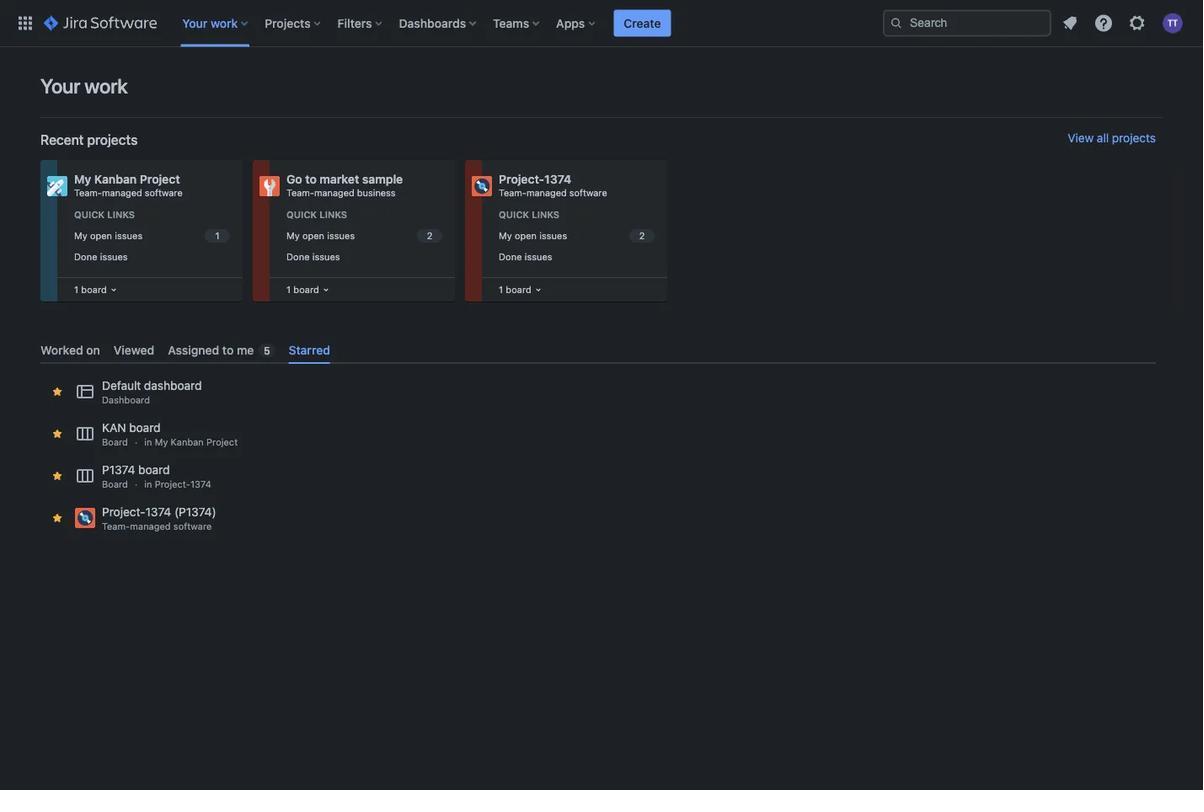Task type: vqa. For each thing, say whether or not it's contained in the screenshot.
previous icon
no



Task type: describe. For each thing, give the bounding box(es) containing it.
to for assigned
[[222, 343, 234, 357]]

done issues link for team-
[[71, 247, 233, 266]]

my kanban project team-managed software
[[74, 172, 183, 199]]

1 board button
[[283, 281, 333, 299]]

your work button
[[177, 10, 255, 37]]

project inside my kanban project team-managed software
[[140, 172, 180, 186]]

worked on
[[40, 343, 100, 357]]

default dashboard dashboard
[[102, 379, 202, 406]]

me
[[237, 343, 254, 357]]

on
[[86, 343, 100, 357]]

open for sample
[[303, 230, 325, 241]]

star image for p1374 board
[[51, 470, 64, 483]]

1 board for team-
[[74, 284, 107, 295]]

project inside kan board board · in my kanban project
[[206, 437, 238, 448]]

my for go
[[287, 230, 300, 241]]

(p1374)
[[174, 506, 216, 519]]

filters
[[338, 16, 372, 30]]

software for project-1374 (p1374)
[[173, 522, 212, 533]]

links for market
[[320, 209, 347, 220]]

1374 inside p1374 board board · in project-1374
[[190, 479, 211, 490]]

my open issues for managed
[[499, 230, 567, 241]]

my inside my kanban project team-managed software
[[74, 172, 91, 186]]

notifications image
[[1060, 13, 1081, 33]]

filters button
[[333, 10, 389, 37]]

go to market sample team-managed business
[[287, 172, 403, 199]]

done issues for sample
[[287, 251, 340, 262]]

view
[[1068, 131, 1094, 145]]

your inside "dropdown button"
[[182, 16, 208, 30]]

quick for my
[[74, 209, 105, 220]]

Search field
[[883, 10, 1052, 37]]

managed inside my kanban project team-managed software
[[102, 188, 142, 199]]

open for team-
[[90, 230, 112, 241]]

p1374 board board · in project-1374
[[102, 463, 211, 490]]

1 board button for team-
[[496, 281, 545, 299]]

view all projects link
[[1068, 131, 1157, 148]]

team- inside project-1374 team-managed software
[[499, 188, 527, 199]]

my for my
[[74, 230, 87, 241]]

recent projects
[[40, 132, 138, 148]]

1 board for managed
[[499, 284, 532, 295]]

settings image
[[1128, 13, 1148, 33]]

assigned to me
[[168, 343, 254, 357]]

recent
[[40, 132, 84, 148]]

board for managed
[[506, 284, 532, 295]]

project-1374 (p1374) team-managed software
[[102, 506, 216, 533]]

1 for my kanban project
[[74, 284, 79, 295]]

my open issues link for sample
[[283, 226, 445, 246]]

star image for kan board
[[51, 428, 64, 441]]

market
[[320, 172, 359, 186]]

teams
[[493, 16, 530, 30]]

quick links for to
[[287, 209, 347, 220]]

links for project
[[107, 209, 135, 220]]

assigned
[[168, 343, 219, 357]]

to for go
[[305, 172, 317, 186]]

dashboard
[[102, 395, 150, 406]]

open for managed
[[515, 230, 537, 241]]

view all projects
[[1068, 131, 1157, 145]]

board for p1374
[[102, 479, 128, 490]]

done issues for managed
[[499, 251, 553, 262]]

search image
[[890, 16, 904, 30]]

0 horizontal spatial your work
[[40, 74, 128, 98]]

1 for project-1374
[[499, 284, 503, 295]]

board image for managed
[[532, 283, 545, 297]]

1374 for project-1374
[[545, 172, 572, 186]]

team- inside go to market sample team-managed business
[[287, 188, 314, 199]]

kanban inside kan board board · in my kanban project
[[171, 437, 204, 448]]

done for my
[[74, 251, 97, 262]]

done issues for team-
[[74, 251, 128, 262]]

done issues link for managed
[[496, 247, 658, 266]]

board inside kan board board · in my kanban project
[[129, 421, 161, 435]]

5
[[264, 345, 270, 357]]

kanban inside my kanban project team-managed software
[[94, 172, 137, 186]]

star image for default dashboard
[[51, 385, 64, 399]]

tab list containing worked on
[[34, 336, 1163, 364]]

quick links for kanban
[[74, 209, 135, 220]]

my open issues for team-
[[74, 230, 143, 241]]



Task type: locate. For each thing, give the bounding box(es) containing it.
1 vertical spatial 1374
[[190, 479, 211, 490]]

my open issues link for team-
[[71, 226, 233, 246]]

open up 1 board popup button
[[303, 230, 325, 241]]

managed inside project-1374 (p1374) team-managed software
[[130, 522, 171, 533]]

star image
[[51, 385, 64, 399], [51, 428, 64, 441], [51, 470, 64, 483], [51, 512, 64, 525]]

2 my open issues from the left
[[287, 230, 355, 241]]

1374 inside project-1374 team-managed software
[[545, 172, 572, 186]]

board down kan
[[102, 437, 128, 448]]

my for project-
[[499, 230, 512, 241]]

0 horizontal spatial project
[[140, 172, 180, 186]]

0 horizontal spatial 1 board
[[74, 284, 107, 295]]

2 1 board from the left
[[287, 284, 319, 295]]

2 1 board button from the left
[[496, 281, 545, 299]]

0 vertical spatial your work
[[182, 16, 238, 30]]

team-
[[74, 188, 102, 199], [287, 188, 314, 199], [499, 188, 527, 199], [102, 522, 130, 533]]

your work left projects on the top left
[[182, 16, 238, 30]]

my open issues link for managed
[[496, 226, 658, 246]]

1 horizontal spatial work
[[211, 16, 238, 30]]

board
[[81, 284, 107, 295], [294, 284, 319, 295], [506, 284, 532, 295], [129, 421, 161, 435], [138, 463, 170, 477]]

2 horizontal spatial 1374
[[545, 172, 572, 186]]

my open issues link down my kanban project team-managed software
[[71, 226, 233, 246]]

project- for (p1374)
[[102, 506, 145, 519]]

1 horizontal spatial your
[[182, 16, 208, 30]]

in for p1374 board
[[144, 479, 152, 490]]

managed
[[102, 188, 142, 199], [314, 188, 355, 199], [527, 188, 567, 199], [130, 522, 171, 533]]

2 board from the top
[[102, 479, 128, 490]]

software inside my kanban project team-managed software
[[145, 188, 183, 199]]

quick for go
[[287, 209, 317, 220]]

appswitcher icon image
[[15, 13, 35, 33]]

1 quick from the left
[[74, 209, 105, 220]]

1 vertical spatial work
[[84, 74, 128, 98]]

3 1 board from the left
[[499, 284, 532, 295]]

1 horizontal spatial done issues link
[[283, 247, 445, 266]]

projects button
[[260, 10, 328, 37]]

2 star image from the top
[[51, 428, 64, 441]]

my up p1374 board board · in project-1374 on the bottom of page
[[155, 437, 168, 448]]

0 horizontal spatial project-
[[102, 506, 145, 519]]

3 open from the left
[[515, 230, 537, 241]]

projects
[[265, 16, 311, 30]]

1 horizontal spatial my open issues
[[287, 230, 355, 241]]

1 horizontal spatial done
[[287, 251, 310, 262]]

1374 inside project-1374 (p1374) team-managed software
[[145, 506, 171, 519]]

teams button
[[488, 10, 546, 37]]

team- inside my kanban project team-managed software
[[74, 188, 102, 199]]

1 board button for project
[[71, 281, 120, 299]]

board for team-
[[81, 284, 107, 295]]

project
[[140, 172, 180, 186], [206, 437, 238, 448]]

0 horizontal spatial to
[[222, 343, 234, 357]]

my open issues
[[74, 230, 143, 241], [287, 230, 355, 241], [499, 230, 567, 241]]

star image for project-1374 (p1374)
[[51, 512, 64, 525]]

links for team-
[[532, 209, 560, 220]]

1 star image from the top
[[51, 385, 64, 399]]

0 horizontal spatial 1 board button
[[71, 281, 120, 299]]

tab list
[[34, 336, 1163, 364]]

to inside tab list
[[222, 343, 234, 357]]

0 horizontal spatial links
[[107, 209, 135, 220]]

board image inside popup button
[[319, 283, 333, 297]]

done down my kanban project team-managed software
[[74, 251, 97, 262]]

2 horizontal spatial quick
[[499, 209, 530, 220]]

3 board image from the left
[[532, 283, 545, 297]]

kan
[[102, 421, 126, 435]]

board image for sample
[[319, 283, 333, 297]]

in
[[144, 437, 152, 448], [144, 479, 152, 490]]

to right go
[[305, 172, 317, 186]]

projects
[[1113, 131, 1157, 145], [87, 132, 138, 148]]

done issues link for sample
[[283, 247, 445, 266]]

links down my kanban project team-managed software
[[107, 209, 135, 220]]

2 horizontal spatial done issues
[[499, 251, 553, 262]]

1 quick links from the left
[[74, 209, 135, 220]]

p1374
[[102, 463, 135, 477]]

done issues down project-1374 team-managed software
[[499, 251, 553, 262]]

0 vertical spatial kanban
[[94, 172, 137, 186]]

0 vertical spatial work
[[211, 16, 238, 30]]

1 my open issues link from the left
[[71, 226, 233, 246]]

1 vertical spatial to
[[222, 343, 234, 357]]

2 done issues from the left
[[287, 251, 340, 262]]

dashboards
[[399, 16, 466, 30]]

1 horizontal spatial 1 board
[[287, 284, 319, 295]]

0 vertical spatial your
[[182, 16, 208, 30]]

my up 1 board popup button
[[287, 230, 300, 241]]

0 horizontal spatial done issues
[[74, 251, 128, 262]]

managed inside go to market sample team-managed business
[[314, 188, 355, 199]]

done down project-1374 team-managed software
[[499, 251, 522, 262]]

sample
[[362, 172, 403, 186]]

1 vertical spatial ·
[[135, 479, 138, 490]]

board down p1374
[[102, 479, 128, 490]]

1 vertical spatial project-
[[155, 479, 190, 490]]

business
[[357, 188, 396, 199]]

project- for team-
[[499, 172, 545, 186]]

work inside "dropdown button"
[[211, 16, 238, 30]]

my open issues link
[[71, 226, 233, 246], [283, 226, 445, 246], [496, 226, 658, 246]]

· up p1374
[[135, 437, 138, 448]]

my open issues up 1 board popup button
[[287, 230, 355, 241]]

2 horizontal spatial links
[[532, 209, 560, 220]]

team- inside project-1374 (p1374) team-managed software
[[102, 522, 130, 533]]

0 horizontal spatial 1
[[74, 284, 79, 295]]

your work inside "dropdown button"
[[182, 16, 238, 30]]

1 1 board from the left
[[74, 284, 107, 295]]

1 done issues from the left
[[74, 251, 128, 262]]

my open issues link down business
[[283, 226, 445, 246]]

work up recent projects
[[84, 74, 128, 98]]

quick links down go to market sample team-managed business
[[287, 209, 347, 220]]

software inside project-1374 team-managed software
[[570, 188, 607, 199]]

your profile and settings image
[[1163, 13, 1184, 33]]

3 1 from the left
[[499, 284, 503, 295]]

1 board from the top
[[102, 437, 128, 448]]

projects right all
[[1113, 131, 1157, 145]]

2 · from the top
[[135, 479, 138, 490]]

links down project-1374 team-managed software
[[532, 209, 560, 220]]

project-
[[499, 172, 545, 186], [155, 479, 190, 490], [102, 506, 145, 519]]

· down p1374
[[135, 479, 138, 490]]

create button
[[614, 10, 671, 37]]

primary element
[[10, 0, 883, 47]]

3 links from the left
[[532, 209, 560, 220]]

worked
[[40, 343, 83, 357]]

3 my open issues link from the left
[[496, 226, 658, 246]]

1374 for project-1374 (p1374)
[[145, 506, 171, 519]]

done
[[74, 251, 97, 262], [287, 251, 310, 262], [499, 251, 522, 262]]

my down my kanban project team-managed software
[[74, 230, 87, 241]]

0 horizontal spatial projects
[[87, 132, 138, 148]]

1 horizontal spatial 1374
[[190, 479, 211, 490]]

1 for go to market sample
[[287, 284, 291, 295]]

3 quick links from the left
[[499, 209, 560, 220]]

board image for team-
[[107, 283, 120, 297]]

my down recent projects
[[74, 172, 91, 186]]

0 horizontal spatial my open issues link
[[71, 226, 233, 246]]

1 vertical spatial kanban
[[171, 437, 204, 448]]

your work
[[182, 16, 238, 30], [40, 74, 128, 98]]

2 open from the left
[[303, 230, 325, 241]]

board inside p1374 board board · in project-1374
[[138, 463, 170, 477]]

2 horizontal spatial done
[[499, 251, 522, 262]]

dashboard
[[144, 379, 202, 393]]

apps
[[557, 16, 585, 30]]

1 horizontal spatial kanban
[[171, 437, 204, 448]]

0 vertical spatial to
[[305, 172, 317, 186]]

3 my open issues from the left
[[499, 230, 567, 241]]

board for kan
[[102, 437, 128, 448]]

dashboards button
[[394, 10, 483, 37]]

0 vertical spatial board
[[102, 437, 128, 448]]

project- inside p1374 board board · in project-1374
[[155, 479, 190, 490]]

1 done issues link from the left
[[71, 247, 233, 266]]

quick links
[[74, 209, 135, 220], [287, 209, 347, 220], [499, 209, 560, 220]]

· for p1374
[[135, 479, 138, 490]]

1 board inside popup button
[[287, 284, 319, 295]]

my
[[74, 172, 91, 186], [74, 230, 87, 241], [287, 230, 300, 241], [499, 230, 512, 241], [155, 437, 168, 448]]

1
[[74, 284, 79, 295], [287, 284, 291, 295], [499, 284, 503, 295]]

0 horizontal spatial open
[[90, 230, 112, 241]]

in up p1374 board board · in project-1374 on the bottom of page
[[144, 437, 152, 448]]

in inside p1374 board board · in project-1374
[[144, 479, 152, 490]]

1 horizontal spatial 1 board button
[[496, 281, 545, 299]]

go
[[287, 172, 302, 186]]

·
[[135, 437, 138, 448], [135, 479, 138, 490]]

quick down my kanban project team-managed software
[[74, 209, 105, 220]]

1 horizontal spatial project
[[206, 437, 238, 448]]

2 board image from the left
[[319, 283, 333, 297]]

2 horizontal spatial 1
[[499, 284, 503, 295]]

0 horizontal spatial board image
[[107, 283, 120, 297]]

your work up recent projects
[[40, 74, 128, 98]]

done issues link down business
[[283, 247, 445, 266]]

0 horizontal spatial quick links
[[74, 209, 135, 220]]

4 star image from the top
[[51, 512, 64, 525]]

3 quick from the left
[[499, 209, 530, 220]]

done up 1 board popup button
[[287, 251, 310, 262]]

create
[[624, 16, 661, 30]]

board inside p1374 board board · in project-1374
[[102, 479, 128, 490]]

2 horizontal spatial quick links
[[499, 209, 560, 220]]

to
[[305, 172, 317, 186], [222, 343, 234, 357]]

0 horizontal spatial kanban
[[94, 172, 137, 186]]

1 inside 1 board popup button
[[287, 284, 291, 295]]

1 my open issues from the left
[[74, 230, 143, 241]]

in inside kan board board · in my kanban project
[[144, 437, 152, 448]]

quick down go
[[287, 209, 317, 220]]

kanban
[[94, 172, 137, 186], [171, 437, 204, 448]]

quick for project-
[[499, 209, 530, 220]]

0 horizontal spatial quick
[[74, 209, 105, 220]]

1 vertical spatial your work
[[40, 74, 128, 98]]

2 horizontal spatial my open issues
[[499, 230, 567, 241]]

2 1 from the left
[[287, 284, 291, 295]]

1 1 board button from the left
[[71, 281, 120, 299]]

0 horizontal spatial done issues link
[[71, 247, 233, 266]]

1 horizontal spatial quick
[[287, 209, 317, 220]]

my open issues down project-1374 team-managed software
[[499, 230, 567, 241]]

2 my open issues link from the left
[[283, 226, 445, 246]]

kanban down recent projects
[[94, 172, 137, 186]]

jira software image
[[44, 13, 157, 33], [44, 13, 157, 33]]

2 horizontal spatial open
[[515, 230, 537, 241]]

2 quick from the left
[[287, 209, 317, 220]]

1 vertical spatial your
[[40, 74, 80, 98]]

managed inside project-1374 team-managed software
[[527, 188, 567, 199]]

board inside kan board board · in my kanban project
[[102, 437, 128, 448]]

work
[[211, 16, 238, 30], [84, 74, 128, 98]]

board image
[[107, 283, 120, 297], [319, 283, 333, 297], [532, 283, 545, 297]]

2 in from the top
[[144, 479, 152, 490]]

1 horizontal spatial quick links
[[287, 209, 347, 220]]

0 horizontal spatial my open issues
[[74, 230, 143, 241]]

0 horizontal spatial work
[[84, 74, 128, 98]]

my open issues for sample
[[287, 230, 355, 241]]

1 done from the left
[[74, 251, 97, 262]]

help image
[[1094, 13, 1114, 33]]

software
[[145, 188, 183, 199], [570, 188, 607, 199], [173, 522, 212, 533]]

2 done from the left
[[287, 251, 310, 262]]

starred
[[289, 343, 330, 357]]

quick links down my kanban project team-managed software
[[74, 209, 135, 220]]

1 horizontal spatial my open issues link
[[283, 226, 445, 246]]

1 links from the left
[[107, 209, 135, 220]]

project- inside project-1374 team-managed software
[[499, 172, 545, 186]]

software inside project-1374 (p1374) team-managed software
[[173, 522, 212, 533]]

work left projects on the top left
[[211, 16, 238, 30]]

kan board board · in my kanban project
[[102, 421, 238, 448]]

0 horizontal spatial done
[[74, 251, 97, 262]]

done issues link down my kanban project team-managed software
[[71, 247, 233, 266]]

1 horizontal spatial your work
[[182, 16, 238, 30]]

2 horizontal spatial 1 board
[[499, 284, 532, 295]]

open down my kanban project team-managed software
[[90, 230, 112, 241]]

project-1374 team-managed software
[[499, 172, 607, 199]]

0 horizontal spatial 1374
[[145, 506, 171, 519]]

1374
[[545, 172, 572, 186], [190, 479, 211, 490], [145, 506, 171, 519]]

kanban up p1374 board board · in project-1374 on the bottom of page
[[171, 437, 204, 448]]

· for kan
[[135, 437, 138, 448]]

quick links down project-1374 team-managed software
[[499, 209, 560, 220]]

your
[[182, 16, 208, 30], [40, 74, 80, 98]]

projects up my kanban project team-managed software
[[87, 132, 138, 148]]

0 vertical spatial project
[[140, 172, 180, 186]]

3 star image from the top
[[51, 470, 64, 483]]

2 horizontal spatial board image
[[532, 283, 545, 297]]

2 horizontal spatial my open issues link
[[496, 226, 658, 246]]

2 vertical spatial project-
[[102, 506, 145, 519]]

done issues
[[74, 251, 128, 262], [287, 251, 340, 262], [499, 251, 553, 262]]

board for sample
[[294, 284, 319, 295]]

done issues down my kanban project team-managed software
[[74, 251, 128, 262]]

0 vertical spatial ·
[[135, 437, 138, 448]]

1 board button
[[71, 281, 120, 299], [496, 281, 545, 299]]

· inside kan board board · in my kanban project
[[135, 437, 138, 448]]

2 done issues link from the left
[[283, 247, 445, 266]]

1 vertical spatial board
[[102, 479, 128, 490]]

1 horizontal spatial project-
[[155, 479, 190, 490]]

0 vertical spatial 1374
[[545, 172, 572, 186]]

open
[[90, 230, 112, 241], [303, 230, 325, 241], [515, 230, 537, 241]]

all
[[1097, 131, 1109, 145]]

1 horizontal spatial 1
[[287, 284, 291, 295]]

1 horizontal spatial done issues
[[287, 251, 340, 262]]

to left me
[[222, 343, 234, 357]]

1 vertical spatial in
[[144, 479, 152, 490]]

quick links for 1374
[[499, 209, 560, 220]]

1 open from the left
[[90, 230, 112, 241]]

banner containing your work
[[0, 0, 1204, 47]]

1 board image from the left
[[107, 283, 120, 297]]

done issues link down project-1374 team-managed software
[[496, 247, 658, 266]]

board inside popup button
[[294, 284, 319, 295]]

done issues link
[[71, 247, 233, 266], [283, 247, 445, 266], [496, 247, 658, 266]]

· inside p1374 board board · in project-1374
[[135, 479, 138, 490]]

to inside go to market sample team-managed business
[[305, 172, 317, 186]]

2 horizontal spatial project-
[[499, 172, 545, 186]]

2 vertical spatial 1374
[[145, 506, 171, 519]]

banner
[[0, 0, 1204, 47]]

1 horizontal spatial projects
[[1113, 131, 1157, 145]]

apps button
[[551, 10, 602, 37]]

issues
[[115, 230, 143, 241], [327, 230, 355, 241], [540, 230, 567, 241], [100, 251, 128, 262], [312, 251, 340, 262], [525, 251, 553, 262]]

0 vertical spatial in
[[144, 437, 152, 448]]

open down project-1374 team-managed software
[[515, 230, 537, 241]]

3 done from the left
[[499, 251, 522, 262]]

3 done issues link from the left
[[496, 247, 658, 266]]

1 · from the top
[[135, 437, 138, 448]]

0 horizontal spatial your
[[40, 74, 80, 98]]

1 horizontal spatial links
[[320, 209, 347, 220]]

default
[[102, 379, 141, 393]]

in for kan board
[[144, 437, 152, 448]]

2 links from the left
[[320, 209, 347, 220]]

quick
[[74, 209, 105, 220], [287, 209, 317, 220], [499, 209, 530, 220]]

in up project-1374 (p1374) team-managed software
[[144, 479, 152, 490]]

1 horizontal spatial to
[[305, 172, 317, 186]]

1 in from the top
[[144, 437, 152, 448]]

viewed
[[114, 343, 154, 357]]

1 horizontal spatial open
[[303, 230, 325, 241]]

links
[[107, 209, 135, 220], [320, 209, 347, 220], [532, 209, 560, 220]]

done for project-
[[499, 251, 522, 262]]

done issues up 1 board popup button
[[287, 251, 340, 262]]

software for my kanban project
[[145, 188, 183, 199]]

my down project-1374 team-managed software
[[499, 230, 512, 241]]

1 vertical spatial project
[[206, 437, 238, 448]]

3 done issues from the left
[[499, 251, 553, 262]]

done for go
[[287, 251, 310, 262]]

links down go to market sample team-managed business
[[320, 209, 347, 220]]

1 board for sample
[[287, 284, 319, 295]]

projects inside "link"
[[1113, 131, 1157, 145]]

1 board
[[74, 284, 107, 295], [287, 284, 319, 295], [499, 284, 532, 295]]

quick down project-1374 team-managed software
[[499, 209, 530, 220]]

my inside kan board board · in my kanban project
[[155, 437, 168, 448]]

my open issues link down project-1374 team-managed software
[[496, 226, 658, 246]]

2 horizontal spatial done issues link
[[496, 247, 658, 266]]

1 1 from the left
[[74, 284, 79, 295]]

0 vertical spatial project-
[[499, 172, 545, 186]]

my open issues down my kanban project team-managed software
[[74, 230, 143, 241]]

project- inside project-1374 (p1374) team-managed software
[[102, 506, 145, 519]]

board
[[102, 437, 128, 448], [102, 479, 128, 490]]

1 horizontal spatial board image
[[319, 283, 333, 297]]

2 quick links from the left
[[287, 209, 347, 220]]



